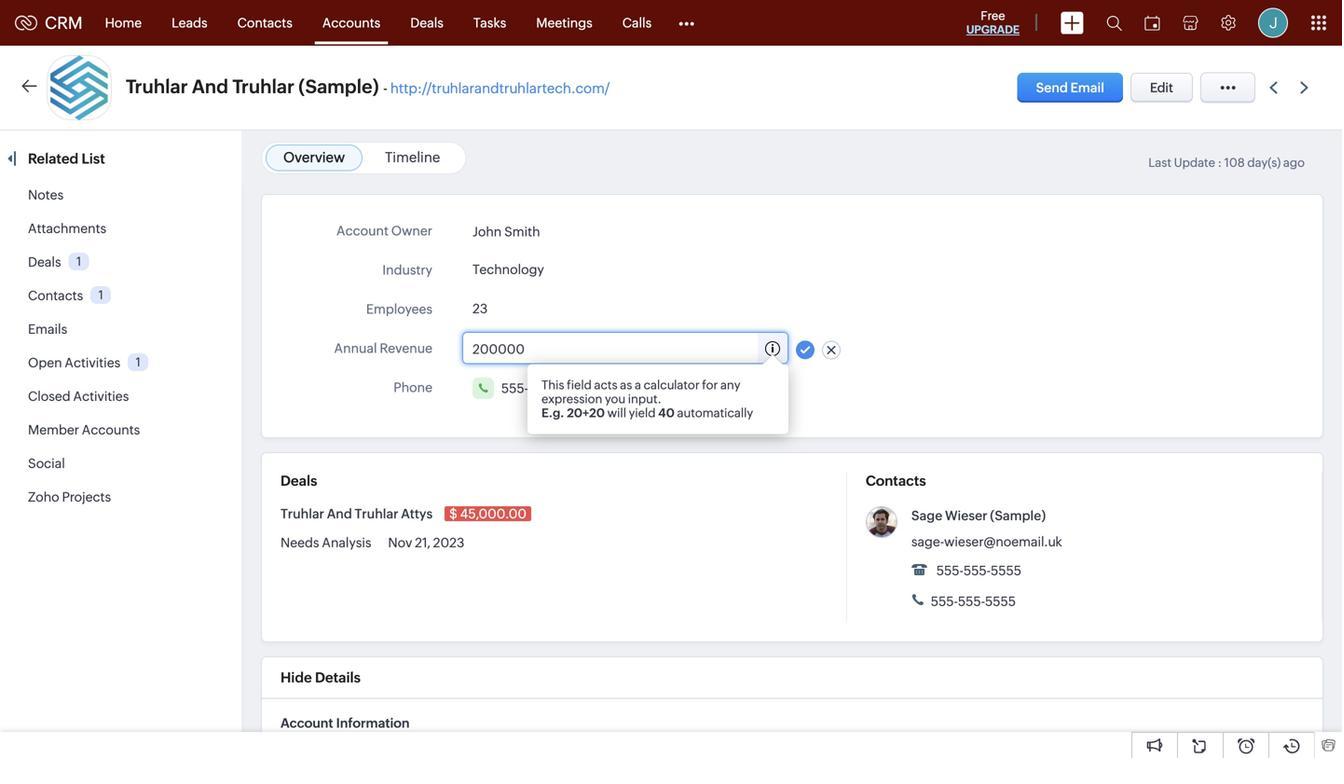 Task type: vqa. For each thing, say whether or not it's contained in the screenshot.
the left Contacts
yes



Task type: describe. For each thing, give the bounding box(es) containing it.
expression
[[542, 392, 603, 406]]

Other Modules field
[[667, 8, 707, 38]]

sage-wieser@noemail.uk link
[[912, 534, 1063, 549]]

last
[[1149, 156, 1172, 170]]

closed activities link
[[28, 389, 129, 404]]

will
[[608, 406, 627, 420]]

1 vertical spatial deals link
[[28, 255, 61, 269]]

ago
[[1284, 156, 1305, 170]]

sage-wieser@noemail.uk
[[912, 534, 1063, 549]]

edit button
[[1131, 73, 1194, 103]]

revenue
[[380, 341, 433, 356]]

emails
[[28, 322, 67, 337]]

attys
[[401, 506, 433, 521]]

40
[[658, 406, 675, 420]]

profile element
[[1248, 0, 1300, 45]]

wieser
[[946, 508, 988, 523]]

crm link
[[15, 13, 83, 32]]

closed activities
[[28, 389, 129, 404]]

1 for open activities
[[136, 355, 141, 369]]

zoho
[[28, 490, 59, 504]]

send email button
[[1018, 73, 1124, 103]]

attachments link
[[28, 221, 106, 236]]

truhlar down leads
[[126, 76, 188, 97]]

any
[[721, 378, 741, 392]]

-
[[383, 80, 388, 97]]

0 vertical spatial 5555
[[556, 381, 587, 396]]

this
[[542, 378, 565, 392]]

calendar image
[[1145, 15, 1161, 30]]

notes link
[[28, 187, 64, 202]]

activities for open activities
[[65, 355, 121, 370]]

industry
[[383, 262, 433, 277]]

phone
[[394, 380, 433, 395]]

hide details link
[[281, 670, 361, 686]]

meetings link
[[522, 0, 608, 45]]

truhlar and truhlar attys
[[281, 506, 435, 521]]

2023
[[433, 535, 465, 550]]

truhlar up overview link
[[233, 76, 295, 97]]

0 vertical spatial 555-555-5555
[[502, 381, 587, 396]]

technology
[[473, 262, 544, 277]]

sage wieser (sample) link
[[912, 508, 1046, 523]]

1 vertical spatial deals
[[28, 255, 61, 269]]

day(s)
[[1248, 156, 1281, 170]]

social link
[[28, 456, 65, 471]]

related
[[28, 151, 78, 167]]

calculator
[[644, 378, 700, 392]]

update
[[1175, 156, 1216, 170]]

details
[[315, 670, 361, 686]]

calls link
[[608, 0, 667, 45]]

sage
[[912, 508, 943, 523]]

free
[[981, 9, 1006, 23]]

nov 21, 2023
[[388, 535, 465, 550]]

account owner
[[337, 223, 433, 238]]

$
[[449, 506, 458, 521]]

overview
[[283, 149, 345, 166]]

search image
[[1107, 15, 1123, 31]]

home link
[[90, 0, 157, 45]]

open activities
[[28, 355, 121, 370]]

account information
[[281, 716, 410, 731]]

crm
[[45, 13, 83, 32]]

annual revenue
[[334, 341, 433, 356]]

member accounts
[[28, 422, 140, 437]]

account for account information
[[281, 716, 333, 731]]

0 vertical spatial contacts link
[[222, 0, 308, 45]]

meetings
[[536, 15, 593, 30]]

2 horizontal spatial contacts
[[866, 473, 927, 489]]

hide
[[281, 670, 312, 686]]

leads
[[172, 15, 208, 30]]

23
[[473, 301, 488, 316]]

previous record image
[[1270, 82, 1278, 94]]

needs analysis
[[281, 535, 374, 550]]

sage wieser (sample)
[[912, 508, 1046, 523]]

overview link
[[283, 149, 345, 166]]

0 horizontal spatial accounts
[[82, 422, 140, 437]]

0 horizontal spatial contacts link
[[28, 288, 83, 303]]

1 horizontal spatial contacts
[[237, 15, 293, 30]]

automatically
[[677, 406, 754, 420]]

free upgrade
[[967, 9, 1020, 36]]

deals inside deals 'link'
[[411, 15, 444, 30]]

smith
[[505, 224, 540, 239]]

accounts link
[[308, 0, 396, 45]]

as
[[620, 378, 633, 392]]

calls
[[623, 15, 652, 30]]

nov
[[388, 535, 412, 550]]

this field acts as a calculator for any expression you input. e.g. 20+20 will yield 40 automatically
[[542, 378, 754, 420]]

for
[[702, 378, 718, 392]]

e.g.
[[542, 406, 565, 420]]

truhlar and truhlar attys link
[[281, 506, 435, 521]]

john smith
[[473, 224, 540, 239]]

and for attys
[[327, 506, 352, 521]]

create menu image
[[1061, 12, 1084, 34]]



Task type: locate. For each thing, give the bounding box(es) containing it.
tasks link
[[459, 0, 522, 45]]

20+20
[[567, 406, 605, 420]]

open
[[28, 355, 62, 370]]

0 vertical spatial accounts
[[322, 15, 381, 30]]

1 horizontal spatial contacts link
[[222, 0, 308, 45]]

and up analysis
[[327, 506, 352, 521]]

field
[[567, 378, 592, 392]]

analysis
[[322, 535, 372, 550]]

activities up member accounts link
[[73, 389, 129, 404]]

send
[[1037, 80, 1068, 95]]

truhlar up needs
[[281, 506, 324, 521]]

contacts
[[237, 15, 293, 30], [28, 288, 83, 303], [866, 473, 927, 489]]

deals up needs
[[281, 473, 317, 489]]

0 vertical spatial and
[[192, 76, 228, 97]]

contacts link right leads
[[222, 0, 308, 45]]

accounts inside accounts link
[[322, 15, 381, 30]]

0 horizontal spatial contacts
[[28, 288, 83, 303]]

accounts
[[322, 15, 381, 30], [82, 422, 140, 437]]

21,
[[415, 535, 431, 550]]

1 horizontal spatial 1
[[98, 288, 103, 302]]

account left owner
[[337, 223, 389, 238]]

timeline
[[385, 149, 440, 166]]

2 vertical spatial deals
[[281, 473, 317, 489]]

2 horizontal spatial 1
[[136, 355, 141, 369]]

truhlar up nov
[[355, 506, 399, 521]]

1 for deals
[[76, 254, 81, 268]]

and down leads
[[192, 76, 228, 97]]

owner
[[391, 223, 433, 238]]

1 vertical spatial 1
[[98, 288, 103, 302]]

profile image
[[1259, 8, 1289, 38]]

activities for closed activities
[[73, 389, 129, 404]]

accounts down closed activities
[[82, 422, 140, 437]]

next record image
[[1301, 82, 1313, 94]]

1 down attachments link at the left of the page
[[76, 254, 81, 268]]

0 vertical spatial activities
[[65, 355, 121, 370]]

employees
[[366, 302, 433, 317]]

deals down attachments link at the left of the page
[[28, 255, 61, 269]]

input.
[[628, 392, 662, 406]]

truhlar and truhlar (sample) - http://truhlarandtruhlartech.com/
[[126, 76, 610, 97]]

0 horizontal spatial and
[[192, 76, 228, 97]]

(sample) up wieser@noemail.uk on the right of the page
[[991, 508, 1046, 523]]

notes
[[28, 187, 64, 202]]

accounts up the truhlar and truhlar (sample) - http://truhlarandtruhlartech.com/
[[322, 15, 381, 30]]

open activities link
[[28, 355, 121, 370]]

closed
[[28, 389, 71, 404]]

account
[[337, 223, 389, 238], [281, 716, 333, 731]]

0 vertical spatial contacts
[[237, 15, 293, 30]]

2 horizontal spatial deals
[[411, 15, 444, 30]]

1
[[76, 254, 81, 268], [98, 288, 103, 302], [136, 355, 141, 369]]

account down hide
[[281, 716, 333, 731]]

edit
[[1151, 80, 1174, 95]]

john
[[473, 224, 502, 239]]

2 vertical spatial contacts
[[866, 473, 927, 489]]

account for account owner
[[337, 223, 389, 238]]

1 vertical spatial contacts
[[28, 288, 83, 303]]

deals left tasks link
[[411, 15, 444, 30]]

emails link
[[28, 322, 67, 337]]

1 vertical spatial 5555
[[991, 563, 1022, 578]]

contacts link up emails link
[[28, 288, 83, 303]]

information
[[336, 716, 410, 731]]

contacts right leads
[[237, 15, 293, 30]]

member accounts link
[[28, 422, 140, 437]]

email
[[1071, 80, 1105, 95]]

0 horizontal spatial 1
[[76, 254, 81, 268]]

1 horizontal spatial and
[[327, 506, 352, 521]]

activities
[[65, 355, 121, 370], [73, 389, 129, 404]]

1 horizontal spatial deals
[[281, 473, 317, 489]]

1 horizontal spatial deals link
[[396, 0, 459, 45]]

108
[[1225, 156, 1246, 170]]

attachments
[[28, 221, 106, 236]]

social
[[28, 456, 65, 471]]

hide details
[[281, 670, 361, 686]]

1 up "open activities" at top
[[98, 288, 103, 302]]

wieser@noemail.uk
[[945, 534, 1063, 549]]

timeline link
[[385, 149, 440, 166]]

2 vertical spatial 5555
[[986, 594, 1016, 609]]

home
[[105, 15, 142, 30]]

1 for contacts
[[98, 288, 103, 302]]

0 vertical spatial deals
[[411, 15, 444, 30]]

0 vertical spatial account
[[337, 223, 389, 238]]

1 vertical spatial accounts
[[82, 422, 140, 437]]

1 horizontal spatial account
[[337, 223, 389, 238]]

contacts up emails link
[[28, 288, 83, 303]]

0 vertical spatial 1
[[76, 254, 81, 268]]

annual
[[334, 341, 377, 356]]

1 vertical spatial account
[[281, 716, 333, 731]]

0 vertical spatial deals link
[[396, 0, 459, 45]]

0 horizontal spatial deals link
[[28, 255, 61, 269]]

2 vertical spatial 1
[[136, 355, 141, 369]]

and for (sample)
[[192, 76, 228, 97]]

1 vertical spatial activities
[[73, 389, 129, 404]]

1 vertical spatial contacts link
[[28, 288, 83, 303]]

contacts up the 'sage'
[[866, 473, 927, 489]]

1 vertical spatial and
[[327, 506, 352, 521]]

search element
[[1096, 0, 1134, 46]]

2 vertical spatial 555-555-5555
[[929, 594, 1016, 609]]

0 horizontal spatial account
[[281, 716, 333, 731]]

tasks
[[474, 15, 507, 30]]

upgrade
[[967, 23, 1020, 36]]

acts
[[594, 378, 618, 392]]

leads link
[[157, 0, 222, 45]]

1 horizontal spatial (sample)
[[991, 508, 1046, 523]]

and
[[192, 76, 228, 97], [327, 506, 352, 521]]

activities up closed activities
[[65, 355, 121, 370]]

needs
[[281, 535, 319, 550]]

(sample)
[[299, 76, 379, 97], [991, 508, 1046, 523]]

1 vertical spatial (sample)
[[991, 508, 1046, 523]]

deals link down attachments link at the left of the page
[[28, 255, 61, 269]]

member
[[28, 422, 79, 437]]

last update : 108 day(s) ago
[[1149, 156, 1305, 170]]

a
[[635, 378, 642, 392]]

deals link left tasks
[[396, 0, 459, 45]]

1 horizontal spatial accounts
[[322, 15, 381, 30]]

create menu element
[[1050, 0, 1096, 45]]

1 right "open activities" at top
[[136, 355, 141, 369]]

0 vertical spatial (sample)
[[299, 76, 379, 97]]

send email
[[1037, 80, 1105, 95]]

deals link
[[396, 0, 459, 45], [28, 255, 61, 269]]

(sample) left -
[[299, 76, 379, 97]]

projects
[[62, 490, 111, 504]]

list
[[82, 151, 105, 167]]

0 horizontal spatial deals
[[28, 255, 61, 269]]

http://truhlarandtruhlartech.com/
[[391, 80, 610, 97]]

you
[[605, 392, 626, 406]]

5555
[[556, 381, 587, 396], [991, 563, 1022, 578], [986, 594, 1016, 609]]

0 horizontal spatial (sample)
[[299, 76, 379, 97]]

zoho projects link
[[28, 490, 111, 504]]

logo image
[[15, 15, 37, 30]]

45,000.00
[[460, 506, 527, 521]]

http://truhlarandtruhlartech.com/ link
[[391, 80, 610, 97]]

$ 45,000.00
[[449, 506, 527, 521]]

None text field
[[473, 341, 618, 357]]

:
[[1218, 156, 1223, 170]]

1 vertical spatial 555-555-5555
[[934, 563, 1022, 578]]

yield
[[629, 406, 656, 420]]



